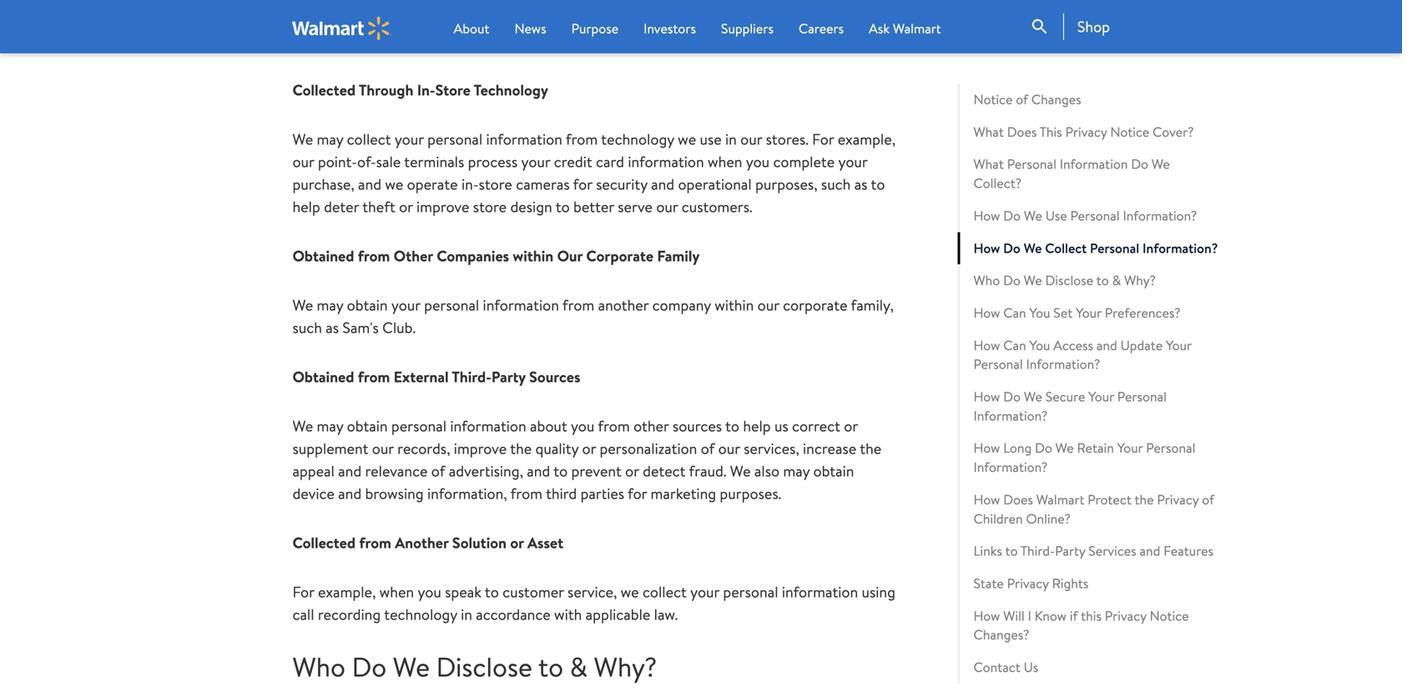 Task type: vqa. For each thing, say whether or not it's contained in the screenshot.
the "personal" inside the when you speak to customer service, we collect your personal information using call recording technology in accordance with applicable law.
yes



Task type: describe. For each thing, give the bounding box(es) containing it.
or inside we may collect your personal information from technology we use in our stores. for example, our point-of-sale terminals process your credit card information when you complete your purchase, and we operate in-store cameras for security and operational purposes, such as to help deter theft or improve store design to better serve our customers.
[[399, 197, 413, 217]]

0 horizontal spatial disclose
[[436, 649, 532, 686]]

other
[[634, 416, 669, 437]]

information inside when you speak to customer service, we collect your personal information using call recording technology in accordance with applicable law.
[[782, 582, 858, 603]]

appeal
[[293, 461, 335, 482]]

device
[[293, 484, 335, 505]]

do inside how long do we retain your personal information?
[[1035, 439, 1053, 458]]

help inside we may collect your personal information from technology we use in our stores. for example, our point-of-sale terminals process your credit card information when you complete your purchase, and we operate in-store cameras for security and operational purposes, such as to help deter theft or improve store design to better serve our customers.
[[293, 197, 320, 217]]

0 horizontal spatial third-
[[452, 367, 492, 388]]

preferences?
[[1105, 304, 1181, 322]]

terminals
[[404, 151, 464, 172]]

information inside the we may obtain personal information about you from other sources to help us correct or supplement our records, improve the quality or personalization of our services, increase the appeal and relevance of advertising, and to prevent or detect fraud. we also may obtain device and browsing information, from third parties for marketing purposes.
[[450, 416, 526, 437]]

information? inside how long do we retain your personal information?
[[974, 458, 1048, 477]]

if
[[1070, 607, 1078, 626]]

0 vertical spatial within
[[513, 246, 554, 267]]

search
[[1030, 17, 1050, 37]]

within inside 'we may obtain your personal information from another company within our corporate family, such as sam's club.'
[[715, 295, 754, 316]]

deter
[[324, 197, 359, 217]]

information up security
[[628, 151, 704, 172]]

club.
[[382, 318, 416, 338]]

protect
[[1088, 491, 1132, 509]]

notice of changes
[[974, 90, 1082, 109]]

your inside how can you access and update your personal information?
[[1166, 336, 1192, 355]]

purpose
[[571, 19, 619, 38]]

suppliers
[[721, 19, 774, 38]]

0 horizontal spatial who
[[293, 649, 346, 686]]

state privacy rights link
[[958, 568, 1232, 600]]

know
[[1035, 607, 1067, 626]]

browsing
[[365, 484, 424, 505]]

complete
[[773, 151, 835, 172]]

when inside we may collect your personal information from technology we use in our stores. for example, our point-of-sale terminals process your credit card information when you complete your purchase, and we operate in-store cameras for security and operational purposes, such as to help deter theft or improve store design to better serve our customers.
[[708, 151, 743, 172]]

you for set
[[1030, 304, 1051, 322]]

personal up how do we collect personal information?
[[1071, 207, 1120, 225]]

third
[[546, 484, 577, 505]]

purposes.
[[720, 484, 782, 505]]

your inside how long do we retain your personal information?
[[1118, 439, 1143, 458]]

card
[[596, 151, 624, 172]]

and inside how can you access and update your personal information?
[[1097, 336, 1118, 355]]

information inside 'we may obtain your personal information from another company within our corporate family, such as sam's club.'
[[483, 295, 559, 316]]

1 horizontal spatial &
[[1112, 271, 1121, 290]]

collect inside when you speak to customer service, we collect your personal information using call recording technology in accordance with applicable law.
[[643, 582, 687, 603]]

increase
[[803, 439, 857, 459]]

theft
[[362, 197, 395, 217]]

may for our
[[317, 129, 343, 150]]

0 horizontal spatial why?
[[594, 649, 657, 686]]

careers
[[799, 19, 844, 38]]

collect?
[[974, 174, 1022, 192]]

how for how do we secure your personal information?
[[974, 388, 1000, 406]]

information up "process"
[[486, 129, 563, 150]]

purpose button
[[571, 18, 619, 38]]

and down quality
[[527, 461, 550, 482]]

secure
[[1046, 388, 1086, 406]]

for inside we may collect your personal information from technology we use in our stores. for example, our point-of-sale terminals process your credit card information when you complete your purchase, and we operate in-store cameras for security and operational purposes, such as to help deter theft or improve store design to better serve our customers.
[[573, 174, 593, 195]]

our up relevance
[[372, 439, 394, 459]]

we inside we may collect your personal information from technology we use in our stores. for example, our point-of-sale terminals process your credit card information when you complete your purchase, and we operate in-store cameras for security and operational purposes, such as to help deter theft or improve store design to better serve our customers.
[[293, 129, 313, 150]]

purposes,
[[755, 174, 818, 195]]

sale
[[376, 151, 401, 172]]

how for how do we use personal information?
[[974, 207, 1000, 225]]

how do we collect personal information? link
[[958, 232, 1232, 265]]

personal inside when you speak to customer service, we collect your personal information using call recording technology in accordance with applicable law.
[[723, 582, 778, 603]]

what does this privacy notice cover?
[[974, 123, 1194, 141]]

what for what personal information do we collect?
[[974, 155, 1004, 173]]

state
[[974, 575, 1004, 593]]

you inside the we may obtain personal information about you from other sources to help us correct or supplement our records, improve the quality or personalization of our services, increase the appeal and relevance of advertising, and to prevent or detect fraud. we also may obtain device and browsing information, from third parties for marketing purposes.
[[571, 416, 595, 437]]

speak
[[445, 582, 482, 603]]

of down records,
[[431, 461, 445, 482]]

0 vertical spatial store
[[479, 174, 512, 195]]

1 vertical spatial third-
[[1021, 542, 1055, 561]]

links to third-party services and features
[[974, 542, 1214, 561]]

this
[[1040, 123, 1062, 141]]

how can you access and update your personal information? link
[[958, 330, 1232, 381]]

cover?
[[1153, 123, 1194, 141]]

1 vertical spatial we
[[385, 174, 403, 195]]

and down of-
[[358, 174, 382, 195]]

parties
[[581, 484, 625, 505]]

long
[[1004, 439, 1032, 458]]

obtain for sam's
[[347, 295, 388, 316]]

advertising,
[[449, 461, 523, 482]]

design
[[510, 197, 552, 217]]

rights
[[1052, 575, 1089, 593]]

also
[[755, 461, 780, 482]]

in inside when you speak to customer service, we collect your personal information using call recording technology in accordance with applicable law.
[[461, 605, 472, 626]]

personal inside how do we secure your personal information?
[[1118, 388, 1167, 406]]

we inside who do we disclose to & why? link
[[1024, 271, 1042, 290]]

supplement
[[293, 439, 368, 459]]

correct
[[792, 416, 841, 437]]

such inside 'we may obtain your personal information from another company within our corporate family, such as sam's club.'
[[293, 318, 322, 338]]

use
[[700, 129, 722, 150]]

privacy inside how will i know if this privacy notice changes?
[[1105, 607, 1147, 626]]

will
[[1004, 607, 1025, 626]]

customers.
[[682, 197, 753, 217]]

how for how do we collect personal information?
[[974, 239, 1000, 257]]

us
[[775, 416, 789, 437]]

privacy inside state privacy rights link
[[1007, 575, 1049, 593]]

0 horizontal spatial the
[[510, 439, 532, 459]]

our right serve
[[656, 197, 678, 217]]

or left asset in the left bottom of the page
[[510, 533, 524, 554]]

how do we secure your personal information?
[[974, 388, 1167, 425]]

and right 'device'
[[338, 484, 362, 505]]

your right "set" at the top right of page
[[1076, 304, 1102, 322]]

ask
[[869, 19, 890, 38]]

ask walmart link
[[869, 18, 941, 38]]

careers link
[[799, 18, 844, 38]]

0 vertical spatial disclose
[[1046, 271, 1094, 290]]

for example,
[[293, 582, 376, 603]]

how for how will i know if this privacy notice changes?
[[974, 607, 1000, 626]]

as inside 'we may obtain your personal information from another company within our corporate family, such as sam's club.'
[[326, 318, 339, 338]]

news
[[515, 19, 546, 38]]

notice inside 'link'
[[974, 90, 1013, 109]]

does for this
[[1007, 123, 1037, 141]]

personal inside the we may obtain personal information about you from other sources to help us correct or supplement our records, improve the quality or personalization of our services, increase the appeal and relevance of advertising, and to prevent or detect fraud. we also may obtain device and browsing information, from third parties for marketing purposes.
[[391, 416, 447, 437]]

we inside how do we use personal information? link
[[1024, 207, 1043, 225]]

corporate
[[783, 295, 848, 316]]

how for how long do we retain your personal information?
[[974, 439, 1000, 458]]

how do we use personal information? link
[[958, 200, 1232, 232]]

we inside how long do we retain your personal information?
[[1056, 439, 1074, 458]]

do inside how do we secure your personal information?
[[1004, 388, 1021, 406]]

better
[[573, 197, 614, 217]]

technology inside when you speak to customer service, we collect your personal information using call recording technology in accordance with applicable law.
[[384, 605, 457, 626]]

1 horizontal spatial the
[[860, 439, 882, 459]]

personal down how do we use personal information? link
[[1090, 239, 1140, 257]]

home image
[[292, 16, 391, 40]]

1 vertical spatial notice
[[1111, 123, 1150, 141]]

do up 'how can you set your preferences?'
[[1003, 271, 1021, 290]]

of up fraud.
[[701, 439, 715, 459]]

about button
[[454, 18, 490, 38]]

with
[[554, 605, 582, 626]]

other
[[394, 246, 433, 267]]

0 vertical spatial who do we disclose to & why?
[[974, 271, 1156, 290]]

corporate
[[586, 246, 654, 267]]

use
[[1046, 207, 1067, 225]]

do down the collect?
[[1004, 207, 1021, 225]]

how can you set your preferences?
[[974, 304, 1181, 322]]

company
[[652, 295, 711, 316]]

how will i know if this privacy notice changes?
[[974, 607, 1189, 645]]

sam's
[[343, 318, 379, 338]]

obtain for supplement
[[347, 416, 388, 437]]

collect
[[1045, 239, 1087, 257]]

collected from another solution or asset
[[293, 533, 564, 554]]

how does walmart protect the privacy of children online? link
[[958, 484, 1232, 536]]

operate
[[407, 174, 458, 195]]

from inside 'we may obtain your personal information from another company within our corporate family, such as sam's club.'
[[563, 295, 595, 316]]

your inside how do we secure your personal information?
[[1089, 388, 1114, 406]]

1 vertical spatial store
[[473, 197, 507, 217]]

state privacy rights
[[974, 575, 1089, 593]]

our up purchase,
[[293, 151, 314, 172]]

sources
[[529, 367, 581, 388]]

and right 'services'
[[1140, 542, 1161, 561]]

companies
[[437, 246, 509, 267]]

services,
[[744, 439, 799, 459]]

changes
[[1032, 90, 1082, 109]]

of-
[[357, 151, 376, 172]]

when you speak to customer service, we collect your personal information using call recording technology in accordance with applicable law.
[[293, 582, 896, 626]]

you for access
[[1030, 336, 1051, 355]]

2 vertical spatial obtain
[[813, 461, 854, 482]]

quality
[[536, 439, 579, 459]]



Task type: locate. For each thing, give the bounding box(es) containing it.
we down the sale
[[385, 174, 403, 195]]

0 vertical spatial you
[[1030, 304, 1051, 322]]

1 vertical spatial in
[[461, 605, 472, 626]]

1 vertical spatial walmart
[[1037, 491, 1085, 509]]

in-
[[417, 80, 435, 101]]

2 horizontal spatial we
[[678, 129, 696, 150]]

0 vertical spatial does
[[1007, 123, 1037, 141]]

0 vertical spatial why?
[[1125, 271, 1156, 290]]

as right purposes,
[[855, 174, 868, 195]]

2 can from the top
[[1004, 336, 1027, 355]]

do right information at the right top of page
[[1131, 155, 1149, 173]]

for up complete
[[812, 129, 834, 150]]

1 vertical spatial who do we disclose to & why?
[[293, 649, 657, 686]]

the inside "how does walmart protect the privacy of children online?"
[[1135, 491, 1154, 509]]

our
[[741, 129, 762, 150], [293, 151, 314, 172], [656, 197, 678, 217], [758, 295, 779, 316], [372, 439, 394, 459], [718, 439, 740, 459]]

detect
[[643, 461, 686, 482]]

contact
[[974, 659, 1021, 677]]

in right use
[[725, 129, 737, 150]]

1 vertical spatial who
[[293, 649, 346, 686]]

1 obtained from the top
[[293, 246, 354, 267]]

2 horizontal spatial you
[[746, 151, 770, 172]]

we may obtain your personal information from another company within our corporate family, such as sam's club.
[[293, 295, 894, 338]]

customer
[[503, 582, 564, 603]]

party left sources
[[492, 367, 526, 388]]

of inside "how does walmart protect the privacy of children online?"
[[1202, 491, 1215, 509]]

our inside 'we may obtain your personal information from another company within our corporate family, such as sam's club.'
[[758, 295, 779, 316]]

technology
[[474, 80, 548, 101]]

1 vertical spatial you
[[1030, 336, 1051, 355]]

store down "process"
[[479, 174, 512, 195]]

obtain up "supplement"
[[347, 416, 388, 437]]

how inside "how does walmart protect the privacy of children online?"
[[974, 491, 1000, 509]]

information,
[[427, 484, 507, 505]]

0 vertical spatial party
[[492, 367, 526, 388]]

point-
[[318, 151, 357, 172]]

our left the stores.
[[741, 129, 762, 150]]

how can you access and update your personal information?
[[974, 336, 1192, 374]]

why?
[[1125, 271, 1156, 290], [594, 649, 657, 686]]

1 horizontal spatial you
[[571, 416, 595, 437]]

may for supplement
[[317, 416, 343, 437]]

does inside "how does walmart protect the privacy of children online?"
[[1004, 491, 1033, 509]]

we
[[678, 129, 696, 150], [385, 174, 403, 195], [621, 582, 639, 603]]

0 horizontal spatial as
[[326, 318, 339, 338]]

sources
[[673, 416, 722, 437]]

news button
[[515, 18, 546, 38]]

0 vertical spatial technology
[[601, 129, 674, 150]]

notice inside how will i know if this privacy notice changes?
[[1150, 607, 1189, 626]]

information? inside how do we collect personal information? link
[[1143, 239, 1218, 257]]

0 vertical spatial walmart
[[893, 19, 941, 38]]

from
[[566, 129, 598, 150], [358, 246, 390, 267], [563, 295, 595, 316], [358, 367, 390, 388], [598, 416, 630, 437], [511, 484, 543, 505], [359, 533, 391, 554]]

information? down long
[[974, 458, 1048, 477]]

walmart right the ask
[[893, 19, 941, 38]]

links to third-party services and features link
[[958, 536, 1232, 568]]

how do we secure your personal information? link
[[958, 381, 1232, 433]]

1 what from the top
[[974, 123, 1004, 141]]

1 vertical spatial for
[[628, 484, 647, 505]]

may up "supplement"
[[317, 416, 343, 437]]

how will i know if this privacy notice changes? link
[[958, 600, 1232, 652]]

and up serve
[[651, 174, 675, 195]]

investors
[[644, 19, 696, 38]]

obtained for obtained from other companies within our corporate family
[[293, 246, 354, 267]]

we inside how do we collect personal information? link
[[1024, 239, 1042, 257]]

your inside when you speak to customer service, we collect your personal information using call recording technology in accordance with applicable law.
[[691, 582, 720, 603]]

access
[[1054, 336, 1094, 355]]

or down personalization
[[625, 461, 639, 482]]

using
[[862, 582, 896, 603]]

about
[[530, 416, 567, 437]]

improve inside the we may obtain personal information about you from other sources to help us correct or supplement our records, improve the quality or personalization of our services, increase the appeal and relevance of advertising, and to prevent or detect fraud. we also may obtain device and browsing information, from third parties for marketing purposes.
[[454, 439, 507, 459]]

marketing
[[651, 484, 716, 505]]

1 horizontal spatial for
[[812, 129, 834, 150]]

may inside 'we may obtain your personal information from another company within our corporate family, such as sam's club.'
[[317, 295, 343, 316]]

suppliers button
[[721, 18, 774, 38]]

0 vertical spatial such
[[821, 174, 851, 195]]

0 vertical spatial example,
[[838, 129, 896, 150]]

1 vertical spatial does
[[1004, 491, 1033, 509]]

for
[[573, 174, 593, 195], [628, 484, 647, 505]]

1 horizontal spatial help
[[743, 416, 771, 437]]

what personal information do we collect? link
[[958, 148, 1232, 200]]

your right retain in the right bottom of the page
[[1118, 439, 1143, 458]]

how inside how can you access and update your personal information?
[[974, 336, 1000, 355]]

third- up state privacy rights
[[1021, 542, 1055, 561]]

information? down access
[[1026, 355, 1101, 374]]

0 horizontal spatial help
[[293, 197, 320, 217]]

0 horizontal spatial such
[[293, 318, 322, 338]]

privacy up the i
[[1007, 575, 1049, 593]]

0 horizontal spatial for
[[573, 174, 593, 195]]

your right update
[[1166, 336, 1192, 355]]

1 vertical spatial technology
[[384, 605, 457, 626]]

recording
[[318, 605, 381, 626]]

1 vertical spatial what
[[974, 155, 1004, 173]]

0 vertical spatial for
[[812, 129, 834, 150]]

do up long
[[1004, 388, 1021, 406]]

0 horizontal spatial within
[[513, 246, 554, 267]]

update
[[1121, 336, 1163, 355]]

can
[[1004, 304, 1027, 322], [1004, 336, 1027, 355]]

1 vertical spatial obtain
[[347, 416, 388, 437]]

may inside we may collect your personal information from technology we use in our stores. for example, our point-of-sale terminals process your credit card information when you complete your purchase, and we operate in-store cameras for security and operational purposes, such as to help deter theft or improve store design to better serve our customers.
[[317, 129, 343, 150]]

from inside we may collect your personal information from technology we use in our stores. for example, our point-of-sale terminals process your credit card information when you complete your purchase, and we operate in-store cameras for security and operational purposes, such as to help deter theft or improve store design to better serve our customers.
[[566, 129, 598, 150]]

you right about
[[571, 416, 595, 437]]

in
[[725, 129, 737, 150], [461, 605, 472, 626]]

1 horizontal spatial we
[[621, 582, 639, 603]]

for inside the we may obtain personal information about you from other sources to help us correct or supplement our records, improve the quality or personalization of our services, increase the appeal and relevance of advertising, and to prevent or detect fraud. we also may obtain device and browsing information, from third parties for marketing purposes.
[[628, 484, 647, 505]]

can inside how can you access and update your personal information?
[[1004, 336, 1027, 355]]

0 horizontal spatial in
[[461, 605, 472, 626]]

& down with
[[570, 649, 588, 686]]

7 how from the top
[[974, 491, 1000, 509]]

of left changes
[[1016, 90, 1028, 109]]

do right long
[[1035, 439, 1053, 458]]

who do we disclose to & why? link
[[958, 265, 1232, 297]]

what
[[974, 123, 1004, 141], [974, 155, 1004, 173]]

process
[[468, 151, 518, 172]]

information? up long
[[974, 407, 1048, 425]]

prevent
[[571, 461, 622, 482]]

help left us
[[743, 416, 771, 437]]

0 vertical spatial obtain
[[347, 295, 388, 316]]

1 horizontal spatial party
[[1055, 542, 1086, 561]]

privacy inside what does this privacy notice cover? link
[[1066, 123, 1107, 141]]

privacy up features
[[1157, 491, 1199, 509]]

call
[[293, 605, 314, 626]]

1 horizontal spatial disclose
[[1046, 271, 1094, 290]]

1 horizontal spatial such
[[821, 174, 851, 195]]

0 vertical spatial you
[[746, 151, 770, 172]]

you
[[1030, 304, 1051, 322], [1030, 336, 1051, 355]]

walmart up online?
[[1037, 491, 1085, 509]]

you left "set" at the top right of page
[[1030, 304, 1051, 322]]

how
[[974, 207, 1000, 225], [974, 239, 1000, 257], [974, 304, 1000, 322], [974, 336, 1000, 355], [974, 388, 1000, 406], [974, 439, 1000, 458], [974, 491, 1000, 509], [974, 607, 1000, 626]]

you inside we may collect your personal information from technology we use in our stores. for example, our point-of-sale terminals process your credit card information when you complete your purchase, and we operate in-store cameras for security and operational purposes, such as to help deter theft or improve store design to better serve our customers.
[[746, 151, 770, 172]]

how for how can you access and update your personal information?
[[974, 336, 1000, 355]]

0 horizontal spatial we
[[385, 174, 403, 195]]

when up the operational
[[708, 151, 743, 172]]

2 obtained from the top
[[293, 367, 354, 388]]

personal inside how can you access and update your personal information?
[[974, 355, 1023, 374]]

may for sam's
[[317, 295, 343, 316]]

1 horizontal spatial technology
[[601, 129, 674, 150]]

what personal information do we collect?
[[974, 155, 1170, 192]]

your
[[395, 129, 424, 150], [521, 151, 550, 172], [839, 151, 868, 172], [391, 295, 421, 316], [691, 582, 720, 603]]

you up purposes,
[[746, 151, 770, 172]]

&
[[1112, 271, 1121, 290], [570, 649, 588, 686]]

technology
[[601, 129, 674, 150], [384, 605, 457, 626]]

help down purchase,
[[293, 197, 320, 217]]

information?
[[1123, 207, 1197, 225], [1143, 239, 1218, 257], [1026, 355, 1101, 374], [974, 407, 1048, 425], [974, 458, 1048, 477]]

why? up preferences?
[[1125, 271, 1156, 290]]

help inside the we may obtain personal information about you from other sources to help us correct or supplement our records, improve the quality or personalization of our services, increase the appeal and relevance of advertising, and to prevent or detect fraud. we also may obtain device and browsing information, from third parties for marketing purposes.
[[743, 416, 771, 437]]

what down notice of changes
[[974, 123, 1004, 141]]

collect
[[347, 129, 391, 150], [643, 582, 687, 603]]

what does this privacy notice cover? link
[[958, 116, 1232, 148]]

1 vertical spatial collected
[[293, 533, 356, 554]]

do left collect
[[1004, 239, 1021, 257]]

online?
[[1026, 510, 1071, 528]]

1 vertical spatial you
[[571, 416, 595, 437]]

the down about
[[510, 439, 532, 459]]

serve
[[618, 197, 653, 217]]

how inside how long do we retain your personal information?
[[974, 439, 1000, 458]]

personal inside we may collect your personal information from technology we use in our stores. for example, our point-of-sale terminals process your credit card information when you complete your purchase, and we operate in-store cameras for security and operational purposes, such as to help deter theft or improve store design to better serve our customers.
[[427, 129, 483, 150]]

service,
[[568, 582, 617, 603]]

2 what from the top
[[974, 155, 1004, 173]]

personal up how do we secure your personal information?
[[974, 355, 1023, 374]]

0 vertical spatial as
[[855, 174, 868, 195]]

such inside we may collect your personal information from technology we use in our stores. for example, our point-of-sale terminals process your credit card information when you complete your purchase, and we operate in-store cameras for security and operational purposes, such as to help deter theft or improve store design to better serve our customers.
[[821, 174, 851, 195]]

walmart inside "how does walmart protect the privacy of children online?"
[[1037, 491, 1085, 509]]

how for how can you set your preferences?
[[974, 304, 1000, 322]]

our
[[557, 246, 583, 267]]

disclose
[[1046, 271, 1094, 290], [436, 649, 532, 686]]

information left using
[[782, 582, 858, 603]]

may right also
[[783, 461, 810, 482]]

does left this
[[1007, 123, 1037, 141]]

collected for collected from another solution or asset
[[293, 533, 356, 554]]

0 vertical spatial who
[[974, 271, 1000, 290]]

obtain down increase
[[813, 461, 854, 482]]

ask walmart
[[869, 19, 941, 38]]

we up "applicable"
[[621, 582, 639, 603]]

5 how from the top
[[974, 388, 1000, 406]]

of inside 'link'
[[1016, 90, 1028, 109]]

personalization
[[600, 439, 697, 459]]

and down "supplement"
[[338, 461, 362, 482]]

0 vertical spatial obtained
[[293, 246, 354, 267]]

0 horizontal spatial who do we disclose to & why?
[[293, 649, 657, 686]]

do
[[1131, 155, 1149, 173], [1004, 207, 1021, 225], [1004, 239, 1021, 257], [1003, 271, 1021, 290], [1004, 388, 1021, 406], [1035, 439, 1053, 458], [352, 649, 387, 686]]

collect up of-
[[347, 129, 391, 150]]

& down how do we collect personal information?
[[1112, 271, 1121, 290]]

collect inside we may collect your personal information from technology we use in our stores. for example, our point-of-sale terminals process your credit card information when you complete your purchase, and we operate in-store cameras for security and operational purposes, such as to help deter theft or improve store design to better serve our customers.
[[347, 129, 391, 150]]

how for how does walmart protect the privacy of children online?
[[974, 491, 1000, 509]]

as
[[855, 174, 868, 195], [326, 318, 339, 338]]

how inside how do we secure your personal information?
[[974, 388, 1000, 406]]

personal right retain in the right bottom of the page
[[1146, 439, 1196, 458]]

example, up recording
[[318, 582, 376, 603]]

4 how from the top
[[974, 336, 1000, 355]]

or up increase
[[844, 416, 858, 437]]

as left sam's
[[326, 318, 339, 338]]

1 vertical spatial when
[[380, 582, 414, 603]]

within right company
[[715, 295, 754, 316]]

who do we disclose to & why? down accordance
[[293, 649, 657, 686]]

information down obtained from other companies within our corporate family
[[483, 295, 559, 316]]

us
[[1024, 659, 1039, 677]]

collected up for example, at the left of page
[[293, 533, 356, 554]]

8 how from the top
[[974, 607, 1000, 626]]

1 horizontal spatial walmart
[[1037, 491, 1085, 509]]

what up the collect?
[[974, 155, 1004, 173]]

cameras
[[516, 174, 570, 195]]

asset
[[528, 533, 564, 554]]

may up the point-
[[317, 129, 343, 150]]

why? down "applicable"
[[594, 649, 657, 686]]

through
[[359, 80, 414, 101]]

information? inside how do we secure your personal information?
[[974, 407, 1048, 425]]

1 horizontal spatial third-
[[1021, 542, 1055, 561]]

we inside how do we secure your personal information?
[[1024, 388, 1043, 406]]

or up prevent
[[582, 439, 596, 459]]

1 vertical spatial help
[[743, 416, 771, 437]]

1 vertical spatial disclose
[[436, 649, 532, 686]]

2 collected from the top
[[293, 533, 356, 554]]

disclose down collect
[[1046, 271, 1094, 290]]

external
[[394, 367, 449, 388]]

technology down 'speak'
[[384, 605, 457, 626]]

obtained for obtained from external third-party sources
[[293, 367, 354, 388]]

when inside when you speak to customer service, we collect your personal information using call recording technology in accordance with applicable law.
[[380, 582, 414, 603]]

third-
[[452, 367, 492, 388], [1021, 542, 1055, 561]]

1 horizontal spatial why?
[[1125, 271, 1156, 290]]

3 how from the top
[[974, 304, 1000, 322]]

1 horizontal spatial who
[[974, 271, 1000, 290]]

0 vertical spatial collect
[[347, 129, 391, 150]]

how inside how will i know if this privacy notice changes?
[[974, 607, 1000, 626]]

1 horizontal spatial who do we disclose to & why?
[[974, 271, 1156, 290]]

of
[[1016, 90, 1028, 109], [701, 439, 715, 459], [431, 461, 445, 482], [1202, 491, 1215, 509]]

0 vertical spatial we
[[678, 129, 696, 150]]

1 you from the top
[[1030, 304, 1051, 322]]

improve up advertising, at bottom
[[454, 439, 507, 459]]

1 vertical spatial for
[[293, 582, 314, 603]]

information? inside how can you access and update your personal information?
[[1026, 355, 1101, 374]]

0 vertical spatial in
[[725, 129, 737, 150]]

our left corporate
[[758, 295, 779, 316]]

2 you from the top
[[1030, 336, 1051, 355]]

or right theft
[[399, 197, 413, 217]]

0 horizontal spatial you
[[418, 582, 441, 603]]

can left access
[[1004, 336, 1027, 355]]

can left "set" at the top right of page
[[1004, 304, 1027, 322]]

we inside 'we may obtain your personal information from another company within our corporate family, such as sam's club.'
[[293, 295, 313, 316]]

you inside when you speak to customer service, we collect your personal information using call recording technology in accordance with applicable law.
[[418, 582, 441, 603]]

2 vertical spatial we
[[621, 582, 639, 603]]

personal inside what personal information do we collect?
[[1007, 155, 1057, 173]]

what for what does this privacy notice cover?
[[974, 123, 1004, 141]]

0 horizontal spatial &
[[570, 649, 588, 686]]

for right 'parties'
[[628, 484, 647, 505]]

0 horizontal spatial walmart
[[893, 19, 941, 38]]

party up rights
[[1055, 542, 1086, 561]]

we inside what personal information do we collect?
[[1152, 155, 1170, 173]]

for inside we may collect your personal information from technology we use in our stores. for example, our point-of-sale terminals process your credit card information when you complete your purchase, and we operate in-store cameras for security and operational purposes, such as to help deter theft or improve store design to better serve our customers.
[[812, 129, 834, 150]]

privacy down notice of changes 'link'
[[1066, 123, 1107, 141]]

2 vertical spatial notice
[[1150, 607, 1189, 626]]

help
[[293, 197, 320, 217], [743, 416, 771, 437]]

1 vertical spatial collect
[[643, 582, 687, 603]]

collect up law.
[[643, 582, 687, 603]]

of up features
[[1202, 491, 1215, 509]]

obtained down sam's
[[293, 367, 354, 388]]

1 vertical spatial such
[[293, 318, 322, 338]]

example, right the stores.
[[838, 129, 896, 150]]

technology inside we may collect your personal information from technology we use in our stores. for example, our point-of-sale terminals process your credit card information when you complete your purchase, and we operate in-store cameras for security and operational purposes, such as to help deter theft or improve store design to better serve our customers.
[[601, 129, 674, 150]]

may
[[317, 129, 343, 150], [317, 295, 343, 316], [317, 416, 343, 437], [783, 461, 810, 482]]

we inside when you speak to customer service, we collect your personal information using call recording technology in accordance with applicable law.
[[621, 582, 639, 603]]

collected for collected through in-store technology
[[293, 80, 356, 101]]

6 how from the top
[[974, 439, 1000, 458]]

1 horizontal spatial example,
[[838, 129, 896, 150]]

personal inside how long do we retain your personal information?
[[1146, 439, 1196, 458]]

purchase,
[[293, 174, 355, 195]]

you inside how can you access and update your personal information?
[[1030, 336, 1051, 355]]

2 vertical spatial you
[[418, 582, 441, 603]]

investors button
[[644, 18, 696, 38]]

0 vertical spatial collected
[[293, 80, 356, 101]]

obtain inside 'we may obtain your personal information from another company within our corporate family, such as sam's club.'
[[347, 295, 388, 316]]

we may collect your personal information from technology we use in our stores. for example, our point-of-sale terminals process your credit card information when you complete your purchase, and we operate in-store cameras for security and operational purposes, such as to help deter theft or improve store design to better serve our customers.
[[293, 129, 896, 217]]

1 how from the top
[[974, 207, 1000, 225]]

does up children
[[1004, 491, 1033, 509]]

1 can from the top
[[1004, 304, 1027, 322]]

you left access
[[1030, 336, 1051, 355]]

the right protect
[[1135, 491, 1154, 509]]

technology up card
[[601, 129, 674, 150]]

who do we disclose to & why?
[[974, 271, 1156, 290], [293, 649, 657, 686]]

you
[[746, 151, 770, 172], [571, 416, 595, 437], [418, 582, 441, 603]]

you left 'speak'
[[418, 582, 441, 603]]

to inside when you speak to customer service, we collect your personal information using call recording technology in accordance with applicable law.
[[485, 582, 499, 603]]

privacy inside "how does walmart protect the privacy of children online?"
[[1157, 491, 1199, 509]]

1 vertical spatial as
[[326, 318, 339, 338]]

1 horizontal spatial when
[[708, 151, 743, 172]]

in down 'speak'
[[461, 605, 472, 626]]

1 vertical spatial can
[[1004, 336, 1027, 355]]

1 vertical spatial within
[[715, 295, 754, 316]]

security
[[596, 174, 648, 195]]

personal down this
[[1007, 155, 1057, 173]]

0 vertical spatial when
[[708, 151, 743, 172]]

relevance
[[365, 461, 428, 482]]

1 horizontal spatial in
[[725, 129, 737, 150]]

2 how from the top
[[974, 239, 1000, 257]]

within left our
[[513, 246, 554, 267]]

store down in-
[[473, 197, 507, 217]]

links
[[974, 542, 1003, 561]]

collected through in-store technology
[[293, 80, 548, 101]]

retain
[[1077, 439, 1114, 458]]

0 vertical spatial &
[[1112, 271, 1121, 290]]

family
[[657, 246, 700, 267]]

1 vertical spatial example,
[[318, 582, 376, 603]]

example, inside we may collect your personal information from technology we use in our stores. for example, our point-of-sale terminals process your credit card information when you complete your purchase, and we operate in-store cameras for security and operational purposes, such as to help deter theft or improve store design to better serve our customers.
[[838, 129, 896, 150]]

can for access
[[1004, 336, 1027, 355]]

obtain up sam's
[[347, 295, 388, 316]]

0 horizontal spatial party
[[492, 367, 526, 388]]

as inside we may collect your personal information from technology we use in our stores. for example, our point-of-sale terminals process your credit card information when you complete your purchase, and we operate in-store cameras for security and operational purposes, such as to help deter theft or improve store design to better serve our customers.
[[855, 174, 868, 195]]

0 horizontal spatial for
[[293, 582, 314, 603]]

1 vertical spatial party
[[1055, 542, 1086, 561]]

1 vertical spatial obtained
[[293, 367, 354, 388]]

do down recording
[[352, 649, 387, 686]]

your right secure
[[1089, 388, 1114, 406]]

law.
[[654, 605, 678, 626]]

and right access
[[1097, 336, 1118, 355]]

our up fraud.
[[718, 439, 740, 459]]

features
[[1164, 542, 1214, 561]]

improve inside we may collect your personal information from technology we use in our stores. for example, our point-of-sale terminals process your credit card information when you complete your purchase, and we operate in-store cameras for security and operational purposes, such as to help deter theft or improve store design to better serve our customers.
[[417, 197, 470, 217]]

information? inside how do we use personal information? link
[[1123, 207, 1197, 225]]

solution
[[452, 533, 507, 554]]

your inside 'we may obtain your personal information from another company within our corporate family, such as sam's club.'
[[391, 295, 421, 316]]

can for set
[[1004, 304, 1027, 322]]

0 horizontal spatial technology
[[384, 605, 457, 626]]

1 vertical spatial why?
[[594, 649, 657, 686]]

1 vertical spatial &
[[570, 649, 588, 686]]

0 vertical spatial notice
[[974, 90, 1013, 109]]

does for walmart
[[1004, 491, 1033, 509]]

what inside what personal information do we collect?
[[974, 155, 1004, 173]]

0 vertical spatial help
[[293, 197, 320, 217]]

do inside what personal information do we collect?
[[1131, 155, 1149, 173]]

0 horizontal spatial example,
[[318, 582, 376, 603]]

0 horizontal spatial collect
[[347, 129, 391, 150]]

personal inside 'we may obtain your personal information from another company within our corporate family, such as sam's club.'
[[424, 295, 479, 316]]

personal down update
[[1118, 388, 1167, 406]]

collected left through
[[293, 80, 356, 101]]

in inside we may collect your personal information from technology we use in our stores. for example, our point-of-sale terminals process your credit card information when you complete your purchase, and we operate in-store cameras for security and operational purposes, such as to help deter theft or improve store design to better serve our customers.
[[725, 129, 737, 150]]

0 vertical spatial for
[[573, 174, 593, 195]]

1 horizontal spatial within
[[715, 295, 754, 316]]

notice left cover?
[[1111, 123, 1150, 141]]

1 collected from the top
[[293, 80, 356, 101]]

who
[[974, 271, 1000, 290], [293, 649, 346, 686]]



